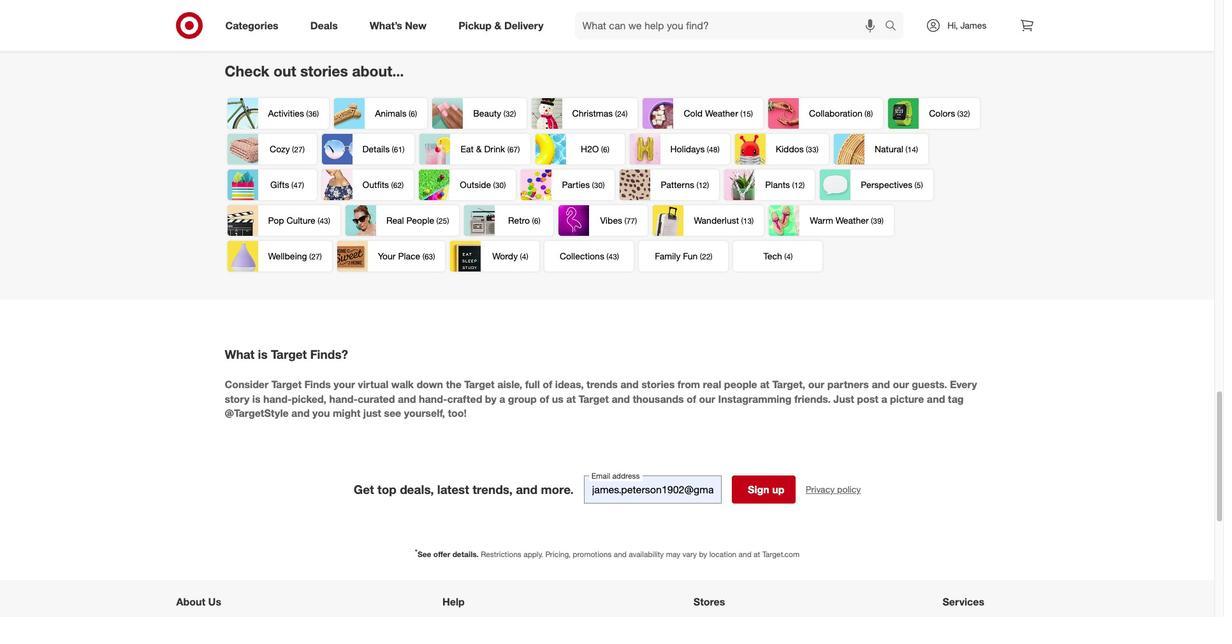 Task type: locate. For each thing, give the bounding box(es) containing it.
2 vertical spatial 6
[[534, 216, 538, 226]]

) for wordy
[[526, 252, 528, 261]]

( inside outside ( 30 )
[[493, 180, 495, 190]]

27
[[294, 145, 303, 154], [311, 252, 320, 261]]

( right details
[[392, 145, 394, 154]]

& for pickup
[[494, 19, 501, 32]]

4 for wordy
[[522, 252, 526, 261]]

) inside wellbeing ( 27 )
[[320, 252, 322, 261]]

0 vertical spatial by
[[485, 392, 497, 405]]

( right beauty
[[503, 109, 506, 119]]

1 32 from the left
[[506, 109, 514, 119]]

( inside "details ( 61 )"
[[392, 145, 394, 154]]

2 32 from the left
[[959, 109, 968, 119]]

0 vertical spatial &
[[494, 19, 501, 32]]

) inside christmas ( 24 )
[[626, 109, 628, 119]]

1 4 from the left
[[522, 252, 526, 261]]

( for collaboration
[[865, 109, 867, 119]]

( right wellbeing
[[309, 252, 311, 261]]

( for outfits
[[391, 180, 393, 190]]

beauty ( 32 )
[[473, 108, 516, 119]]

pop culture ( 43 )
[[268, 215, 330, 226]]

( inside retro ( 6 )
[[532, 216, 534, 226]]

location
[[709, 550, 737, 559]]

14
[[908, 145, 916, 154]]

1 horizontal spatial 12
[[794, 180, 803, 190]]

( for plants
[[792, 180, 794, 190]]

0 horizontal spatial by
[[485, 392, 497, 405]]

0 horizontal spatial &
[[476, 143, 482, 154]]

group
[[508, 392, 537, 405]]

of left us
[[540, 392, 549, 405]]

2 horizontal spatial hand-
[[419, 392, 447, 405]]

) for h2o
[[607, 145, 610, 154]]

colors
[[929, 108, 955, 119]]

( down perspectives
[[871, 216, 873, 226]]

) inside cozy ( 27 )
[[303, 145, 305, 154]]

eat
[[461, 143, 474, 154]]

12 inside the patterns ( 12 )
[[699, 180, 707, 190]]

( for h2o
[[601, 145, 603, 154]]

39
[[873, 216, 882, 226]]

( inside 'activities ( 36 )'
[[306, 109, 308, 119]]

0 horizontal spatial a
[[499, 392, 505, 405]]

sign up
[[748, 483, 785, 496]]

32 right beauty
[[506, 109, 514, 119]]

4 right tech
[[786, 252, 791, 261]]

( right outside
[[493, 180, 495, 190]]

( for holidays
[[707, 145, 709, 154]]

@targetstyle
[[225, 407, 289, 420]]

wellbeing ( 27 )
[[268, 251, 322, 261]]

outside
[[460, 179, 491, 190]]

1 vertical spatial &
[[476, 143, 482, 154]]

by inside consider target finds your virtual walk down the target aisle, full of ideas, trends and stories from real people at target, our partners and our guests. every story is hand-picked, hand-curated and hand-crafted by a group of us at target and thousands of our instagramming friends. just post a picture and tag @targetstyle and you might just see yourself, too!
[[485, 392, 497, 405]]

and right location
[[739, 550, 752, 559]]

( inside h2o ( 6 )
[[601, 145, 603, 154]]

( right perspectives
[[915, 180, 917, 190]]

) for natural
[[916, 145, 918, 154]]

30 right parties
[[594, 180, 603, 190]]

target up picked,
[[271, 378, 302, 391]]

( right tech
[[784, 252, 786, 261]]

0 vertical spatial 43
[[320, 216, 328, 226]]

of right "full"
[[543, 378, 552, 391]]

( right gifts
[[291, 180, 293, 190]]

6 right "h2o" at the left of page
[[603, 145, 607, 154]]

tech ( 4 )
[[763, 251, 793, 261]]

1 vertical spatial 27
[[311, 252, 320, 261]]

32 for beauty
[[506, 109, 514, 119]]

12 inside plants ( 12 )
[[794, 180, 803, 190]]

( right the drink
[[507, 145, 509, 154]]

1 horizontal spatial by
[[699, 550, 707, 559]]

0 horizontal spatial weather
[[705, 108, 738, 119]]

30 inside outside ( 30 )
[[495, 180, 504, 190]]

32 inside colors ( 32 )
[[959, 109, 968, 119]]

12
[[699, 180, 707, 190], [794, 180, 803, 190]]

77
[[627, 216, 635, 226]]

( inside gifts ( 47 )
[[291, 180, 293, 190]]

animals
[[375, 108, 407, 119]]

( inside pop culture ( 43 )
[[318, 216, 320, 226]]

) inside wordy ( 4 )
[[526, 252, 528, 261]]

0 vertical spatial 6
[[411, 109, 415, 119]]

at right us
[[566, 392, 576, 405]]

6 inside retro ( 6 )
[[534, 216, 538, 226]]

24
[[617, 109, 626, 119]]

27 for cozy
[[294, 145, 303, 154]]

stories up "thousands"
[[642, 378, 675, 391]]

2 a from the left
[[881, 392, 887, 405]]

us
[[552, 392, 563, 405]]

collaboration ( 8 )
[[809, 108, 873, 119]]

( right collaboration
[[865, 109, 867, 119]]

privacy policy
[[806, 484, 861, 495]]

0 horizontal spatial 12
[[699, 180, 707, 190]]

) inside animals ( 6 )
[[415, 109, 417, 119]]

( right holidays
[[707, 145, 709, 154]]

up
[[772, 483, 785, 496]]

availability
[[629, 550, 664, 559]]

( inside wanderlust ( 13 )
[[741, 216, 743, 226]]

1 12 from the left
[[699, 180, 707, 190]]

( inside outfits ( 62 )
[[391, 180, 393, 190]]

( right the cozy
[[292, 145, 294, 154]]

weather
[[705, 108, 738, 119], [836, 215, 869, 226]]

patterns
[[661, 179, 694, 190]]

retro ( 6 )
[[508, 215, 540, 226]]

what is target finds?
[[225, 347, 348, 362]]

( right retro
[[532, 216, 534, 226]]

30 for parties
[[594, 180, 603, 190]]

0 horizontal spatial hand-
[[263, 392, 292, 405]]

30 right outside
[[495, 180, 504, 190]]

what's new link
[[359, 11, 443, 40]]

( right cold
[[740, 109, 742, 119]]

cold weather ( 15 )
[[684, 108, 753, 119]]

by
[[485, 392, 497, 405], [699, 550, 707, 559]]

) inside collaboration ( 8 )
[[871, 109, 873, 119]]

0 vertical spatial stories
[[300, 62, 348, 80]]

( inside "beauty ( 32 )"
[[503, 109, 506, 119]]

( inside vibes ( 77 )
[[624, 216, 627, 226]]

pickup & delivery link
[[448, 11, 559, 40]]

0 horizontal spatial 27
[[294, 145, 303, 154]]

0 horizontal spatial 43
[[320, 216, 328, 226]]

) inside retro ( 6 )
[[538, 216, 540, 226]]

( inside wellbeing ( 27 )
[[309, 252, 311, 261]]

6 right retro
[[534, 216, 538, 226]]

( inside cozy ( 27 )
[[292, 145, 294, 154]]

by right vary
[[699, 550, 707, 559]]

cozy
[[270, 143, 290, 154]]

) inside vibes ( 77 )
[[635, 216, 637, 226]]

1 horizontal spatial 30
[[594, 180, 603, 190]]

) inside the patterns ( 12 )
[[707, 180, 709, 190]]

0 vertical spatial 27
[[294, 145, 303, 154]]

( inside the holidays ( 48 )
[[707, 145, 709, 154]]

of
[[543, 378, 552, 391], [540, 392, 549, 405], [687, 392, 696, 405]]

27 inside cozy ( 27 )
[[294, 145, 303, 154]]

our up "picture"
[[893, 378, 909, 391]]

1 horizontal spatial 32
[[959, 109, 968, 119]]

1 horizontal spatial weather
[[836, 215, 869, 226]]

) for perspectives
[[921, 180, 923, 190]]

( right "h2o" at the left of page
[[601, 145, 603, 154]]

30 for outside
[[495, 180, 504, 190]]

1 horizontal spatial our
[[808, 378, 824, 391]]

) for collaboration
[[871, 109, 873, 119]]

0 vertical spatial weather
[[705, 108, 738, 119]]

) for christmas
[[626, 109, 628, 119]]

( inside collaboration ( 8 )
[[865, 109, 867, 119]]

0 horizontal spatial 4
[[522, 252, 526, 261]]

culture
[[287, 215, 315, 226]]

) inside kiddos ( 33 )
[[817, 145, 819, 154]]

4 inside tech ( 4 )
[[786, 252, 791, 261]]

) inside outfits ( 62 )
[[402, 180, 404, 190]]

1 vertical spatial by
[[699, 550, 707, 559]]

1 vertical spatial 43
[[609, 252, 617, 261]]

( inside real people ( 25 )
[[436, 216, 438, 226]]

weather left 39
[[836, 215, 869, 226]]

at left the target.com
[[754, 550, 760, 559]]

1 horizontal spatial 43
[[609, 252, 617, 261]]

) for colors
[[968, 109, 970, 119]]

) inside perspectives ( 5 )
[[921, 180, 923, 190]]

1 horizontal spatial a
[[881, 392, 887, 405]]

( inside plants ( 12 )
[[792, 180, 794, 190]]

( right place
[[422, 252, 425, 261]]

)
[[317, 109, 319, 119], [415, 109, 417, 119], [514, 109, 516, 119], [626, 109, 628, 119], [751, 109, 753, 119], [871, 109, 873, 119], [968, 109, 970, 119], [303, 145, 305, 154], [402, 145, 404, 154], [518, 145, 520, 154], [607, 145, 610, 154], [717, 145, 720, 154], [817, 145, 819, 154], [916, 145, 918, 154], [302, 180, 304, 190], [402, 180, 404, 190], [504, 180, 506, 190], [603, 180, 605, 190], [707, 180, 709, 190], [803, 180, 805, 190], [921, 180, 923, 190], [328, 216, 330, 226], [447, 216, 449, 226], [538, 216, 540, 226], [635, 216, 637, 226], [752, 216, 754, 226], [882, 216, 884, 226], [320, 252, 322, 261], [433, 252, 435, 261], [526, 252, 528, 261], [617, 252, 619, 261], [710, 252, 713, 261], [791, 252, 793, 261]]

1 horizontal spatial 27
[[311, 252, 320, 261]]

( right patterns
[[696, 180, 699, 190]]

& right "eat"
[[476, 143, 482, 154]]

) for wanderlust
[[752, 216, 754, 226]]

( inside animals ( 6 )
[[409, 109, 411, 119]]

our up friends.
[[808, 378, 824, 391]]

help
[[443, 596, 465, 609]]

12 for plants
[[794, 180, 803, 190]]

1 30 from the left
[[495, 180, 504, 190]]

12 right plants
[[794, 180, 803, 190]]

43 right culture
[[320, 216, 328, 226]]

6 inside animals ( 6 )
[[411, 109, 415, 119]]

) inside "details ( 61 )"
[[402, 145, 404, 154]]

1 hand- from the left
[[263, 392, 292, 405]]

( inside natural ( 14 )
[[905, 145, 908, 154]]

0 vertical spatial at
[[760, 378, 770, 391]]

our down real
[[699, 392, 715, 405]]

43 right collections
[[609, 252, 617, 261]]

at up instagramming
[[760, 378, 770, 391]]

is right what
[[258, 347, 268, 362]]

details ( 61 )
[[362, 143, 404, 154]]

& for eat
[[476, 143, 482, 154]]

animals ( 6 )
[[375, 108, 417, 119]]

( right plants
[[792, 180, 794, 190]]

by right crafted
[[485, 392, 497, 405]]

picked,
[[292, 392, 326, 405]]

( for patterns
[[696, 180, 699, 190]]

) inside "beauty ( 32 )"
[[514, 109, 516, 119]]

activities
[[268, 108, 304, 119]]

stories right 'out'
[[300, 62, 348, 80]]

& right the pickup
[[494, 19, 501, 32]]

( inside wordy ( 4 )
[[520, 252, 522, 261]]

30 inside parties ( 30 )
[[594, 180, 603, 190]]

services
[[943, 596, 984, 609]]

1 a from the left
[[499, 392, 505, 405]]

1 vertical spatial 6
[[603, 145, 607, 154]]

consider target finds your virtual walk down the target aisle, full of ideas, trends and stories from real people at target, our partners and our guests. every story is hand-picked, hand-curated and hand-crafted by a group of us at target and thousands of our instagramming friends. just post a picture and tag @targetstyle and you might just see yourself, too!
[[225, 378, 977, 420]]

) inside gifts ( 47 )
[[302, 180, 304, 190]]

your
[[378, 251, 396, 261]]

finds?
[[310, 347, 348, 362]]

a right post
[[881, 392, 887, 405]]

kiddos
[[776, 143, 804, 154]]

1 vertical spatial weather
[[836, 215, 869, 226]]

and down walk
[[398, 392, 416, 405]]

hand- up @targetstyle
[[263, 392, 292, 405]]

( right outfits
[[391, 180, 393, 190]]

our
[[808, 378, 824, 391], [893, 378, 909, 391], [699, 392, 715, 405]]

0 horizontal spatial 30
[[495, 180, 504, 190]]

*
[[415, 548, 418, 556]]

) inside wanderlust ( 13 )
[[752, 216, 754, 226]]

outfits
[[362, 179, 389, 190]]

hi, james
[[948, 20, 987, 31]]

) inside parties ( 30 )
[[603, 180, 605, 190]]

4 inside wordy ( 4 )
[[522, 252, 526, 261]]

hand- down "down"
[[419, 392, 447, 405]]

perspectives ( 5 )
[[861, 179, 923, 190]]

check
[[225, 62, 269, 80]]

) inside h2o ( 6 )
[[607, 145, 610, 154]]

( inside christmas ( 24 )
[[615, 109, 617, 119]]

( right parties
[[592, 180, 594, 190]]

( for outside
[[493, 180, 495, 190]]

( inside kiddos ( 33 )
[[806, 145, 808, 154]]

) for kiddos
[[817, 145, 819, 154]]

people
[[724, 378, 757, 391]]

& inside "link"
[[494, 19, 501, 32]]

deals,
[[400, 482, 434, 497]]

is
[[258, 347, 268, 362], [252, 392, 260, 405]]

6 inside h2o ( 6 )
[[603, 145, 607, 154]]

6 right animals
[[411, 109, 415, 119]]

) inside warm weather ( 39 )
[[882, 216, 884, 226]]

( inside the patterns ( 12 )
[[696, 180, 699, 190]]

1 horizontal spatial &
[[494, 19, 501, 32]]

2 12 from the left
[[794, 180, 803, 190]]

1 horizontal spatial stories
[[642, 378, 675, 391]]

4 right wordy
[[522, 252, 526, 261]]

and down picked,
[[291, 407, 310, 420]]

hand- down your
[[329, 392, 358, 405]]

( right natural
[[905, 145, 908, 154]]

full
[[525, 378, 540, 391]]

) inside outside ( 30 )
[[504, 180, 506, 190]]

0 horizontal spatial 32
[[506, 109, 514, 119]]

apply.
[[524, 550, 543, 559]]

) for collections
[[617, 252, 619, 261]]

&
[[494, 19, 501, 32], [476, 143, 482, 154]]

h2o ( 6 )
[[581, 143, 610, 154]]

) inside collections ( 43 )
[[617, 252, 619, 261]]

( right wanderlust
[[741, 216, 743, 226]]

( inside tech ( 4 )
[[784, 252, 786, 261]]

32 right colors
[[959, 109, 968, 119]]

guests.
[[912, 378, 947, 391]]

32 inside "beauty ( 32 )"
[[506, 109, 514, 119]]

6 for animals
[[411, 109, 415, 119]]

0 horizontal spatial 6
[[411, 109, 415, 119]]

outside ( 30 )
[[460, 179, 506, 190]]

( inside colors ( 32 )
[[957, 109, 959, 119]]

) inside pop culture ( 43 )
[[328, 216, 330, 226]]

2 hand- from the left
[[329, 392, 358, 405]]

privacy
[[806, 484, 835, 495]]

) inside 'activities ( 36 )'
[[317, 109, 319, 119]]

) for details
[[402, 145, 404, 154]]

a down aisle, at the left of the page
[[499, 392, 505, 405]]

tag
[[948, 392, 964, 405]]

) for outfits
[[402, 180, 404, 190]]

( right collections
[[606, 252, 609, 261]]

12 right patterns
[[699, 180, 707, 190]]

1 horizontal spatial 6
[[534, 216, 538, 226]]

) inside the holidays ( 48 )
[[717, 145, 720, 154]]

( right activities
[[306, 109, 308, 119]]

27 right the cozy
[[294, 145, 303, 154]]

more.
[[541, 482, 574, 497]]

1 vertical spatial stories
[[642, 378, 675, 391]]

( inside eat & drink ( 67 )
[[507, 145, 509, 154]]

( right culture
[[318, 216, 320, 226]]

collaboration
[[809, 108, 862, 119]]

None text field
[[584, 476, 722, 504]]

27 inside wellbeing ( 27 )
[[311, 252, 320, 261]]

( for activities
[[306, 109, 308, 119]]

( for details
[[392, 145, 394, 154]]

of down from
[[687, 392, 696, 405]]

1 horizontal spatial 4
[[786, 252, 791, 261]]

is up @targetstyle
[[252, 392, 260, 405]]

just
[[834, 392, 854, 405]]

) inside colors ( 32 )
[[968, 109, 970, 119]]

) inside 'family fun ( 22 )'
[[710, 252, 713, 261]]

) inside natural ( 14 )
[[916, 145, 918, 154]]

what's
[[370, 19, 402, 32]]

) inside plants ( 12 )
[[803, 180, 805, 190]]

2 4 from the left
[[786, 252, 791, 261]]

2 horizontal spatial 6
[[603, 145, 607, 154]]

( right fun on the top of the page
[[700, 252, 702, 261]]

( right wordy
[[520, 252, 522, 261]]

4 for tech
[[786, 252, 791, 261]]

fun
[[683, 251, 698, 261]]

) for vibes
[[635, 216, 637, 226]]

1 vertical spatial is
[[252, 392, 260, 405]]

0 horizontal spatial our
[[699, 392, 715, 405]]

2 30 from the left
[[594, 180, 603, 190]]

27 right wellbeing
[[311, 252, 320, 261]]

( right christmas
[[615, 109, 617, 119]]

aisle,
[[497, 378, 522, 391]]

) for activities
[[317, 109, 319, 119]]

2 vertical spatial at
[[754, 550, 760, 559]]

weather left 15
[[705, 108, 738, 119]]

( for christmas
[[615, 109, 617, 119]]

( right animals
[[409, 109, 411, 119]]

( right the kiddos
[[806, 145, 808, 154]]

) for retro
[[538, 216, 540, 226]]

( right vibes on the top of page
[[624, 216, 627, 226]]

( inside perspectives ( 5 )
[[915, 180, 917, 190]]

1 horizontal spatial hand-
[[329, 392, 358, 405]]

and right trends
[[621, 378, 639, 391]]

( right colors
[[957, 109, 959, 119]]

) inside tech ( 4 )
[[791, 252, 793, 261]]

( inside collections ( 43 )
[[606, 252, 609, 261]]

pickup
[[459, 19, 492, 32]]

james
[[960, 20, 987, 31]]

36
[[308, 109, 317, 119]]

( inside parties ( 30 )
[[592, 180, 594, 190]]

43 inside pop culture ( 43 )
[[320, 216, 328, 226]]

4
[[522, 252, 526, 261], [786, 252, 791, 261]]

( right people
[[436, 216, 438, 226]]

and
[[621, 378, 639, 391], [872, 378, 890, 391], [398, 392, 416, 405], [612, 392, 630, 405], [927, 392, 945, 405], [291, 407, 310, 420], [516, 482, 538, 497], [614, 550, 627, 559], [739, 550, 752, 559]]

stories inside consider target finds your virtual walk down the target aisle, full of ideas, trends and stories from real people at target, our partners and our guests. every story is hand-picked, hand-curated and hand-crafted by a group of us at target and thousands of our instagramming friends. just post a picture and tag @targetstyle and you might just see yourself, too!
[[642, 378, 675, 391]]

hi,
[[948, 20, 958, 31]]



Task type: describe. For each thing, give the bounding box(es) containing it.
) inside real people ( 25 )
[[447, 216, 449, 226]]

restrictions
[[481, 550, 521, 559]]

6 for h2o
[[603, 145, 607, 154]]

) for gifts
[[302, 180, 304, 190]]

48
[[709, 145, 717, 154]]

) for cozy
[[303, 145, 305, 154]]

christmas
[[572, 108, 613, 119]]

) for animals
[[415, 109, 417, 119]]

32 for colors
[[959, 109, 968, 119]]

categories
[[225, 19, 278, 32]]

3 hand- from the left
[[419, 392, 447, 405]]

parties
[[562, 179, 590, 190]]

) for beauty
[[514, 109, 516, 119]]

by inside the * see offer details. restrictions apply. pricing, promotions and availability may vary by location and at target.com
[[699, 550, 707, 559]]

target down trends
[[579, 392, 609, 405]]

( for wanderlust
[[741, 216, 743, 226]]

vary
[[683, 550, 697, 559]]

out
[[273, 62, 296, 80]]

crafted
[[447, 392, 482, 405]]

( for wordy
[[520, 252, 522, 261]]

trends,
[[473, 482, 513, 497]]

( for beauty
[[503, 109, 506, 119]]

( for gifts
[[291, 180, 293, 190]]

walk
[[391, 378, 414, 391]]

13
[[743, 216, 752, 226]]

weather for warm weather
[[836, 215, 869, 226]]

0 horizontal spatial stories
[[300, 62, 348, 80]]

stores
[[694, 596, 725, 609]]

promotions
[[573, 550, 612, 559]]

target,
[[772, 378, 805, 391]]

) for tech
[[791, 252, 793, 261]]

27 for wellbeing
[[311, 252, 320, 261]]

5
[[917, 180, 921, 190]]

colors ( 32 )
[[929, 108, 970, 119]]

yourself,
[[404, 407, 445, 420]]

pop
[[268, 215, 284, 226]]

people
[[406, 215, 434, 226]]

might
[[333, 407, 360, 420]]

) for outside
[[504, 180, 506, 190]]

weather for cold weather
[[705, 108, 738, 119]]

gifts
[[270, 179, 289, 190]]

finds
[[304, 378, 331, 391]]

offer
[[433, 550, 450, 559]]

) for parties
[[603, 180, 605, 190]]

story
[[225, 392, 250, 405]]

and down guests.
[[927, 392, 945, 405]]

sign up button
[[732, 476, 796, 504]]

( inside "cold weather ( 15 )"
[[740, 109, 742, 119]]

wellbeing
[[268, 251, 307, 261]]

33
[[808, 145, 817, 154]]

get top deals, latest trends, and more.
[[354, 482, 574, 497]]

1 vertical spatial at
[[566, 392, 576, 405]]

wanderlust
[[694, 215, 739, 226]]

natural ( 14 )
[[875, 143, 918, 154]]

privacy policy link
[[806, 483, 861, 496]]

parties ( 30 )
[[562, 179, 605, 190]]

* see offer details. restrictions apply. pricing, promotions and availability may vary by location and at target.com
[[415, 548, 800, 559]]

( for perspectives
[[915, 180, 917, 190]]

and down trends
[[612, 392, 630, 405]]

( for cozy
[[292, 145, 294, 154]]

partners
[[827, 378, 869, 391]]

delivery
[[504, 19, 544, 32]]

( for parties
[[592, 180, 594, 190]]

6 for retro
[[534, 216, 538, 226]]

every
[[950, 378, 977, 391]]

and left the availability
[[614, 550, 627, 559]]

trends
[[587, 378, 618, 391]]

may
[[666, 550, 680, 559]]

outfits ( 62 )
[[362, 179, 404, 190]]

friends.
[[794, 392, 831, 405]]

categories link
[[215, 11, 294, 40]]

tech
[[763, 251, 782, 261]]

( for vibes
[[624, 216, 627, 226]]

plants ( 12 )
[[765, 179, 805, 190]]

real people ( 25 )
[[386, 215, 449, 226]]

63
[[425, 252, 433, 261]]

place
[[398, 251, 420, 261]]

perspectives
[[861, 179, 912, 190]]

wanderlust ( 13 )
[[694, 215, 754, 226]]

( inside 'family fun ( 22 )'
[[700, 252, 702, 261]]

15
[[742, 109, 751, 119]]

family
[[655, 251, 681, 261]]

gifts ( 47 )
[[270, 179, 304, 190]]

target up crafted
[[464, 378, 495, 391]]

( for tech
[[784, 252, 786, 261]]

62
[[393, 180, 402, 190]]

target left finds? at the bottom
[[271, 347, 307, 362]]

us
[[208, 596, 221, 609]]

patterns ( 12 )
[[661, 179, 709, 190]]

your place ( 63 )
[[378, 251, 435, 261]]

( for wellbeing
[[309, 252, 311, 261]]

new
[[405, 19, 427, 32]]

kiddos ( 33 )
[[776, 143, 819, 154]]

natural
[[875, 143, 903, 154]]

family fun ( 22 )
[[655, 251, 713, 261]]

real
[[703, 378, 721, 391]]

details
[[362, 143, 390, 154]]

12 for patterns
[[699, 180, 707, 190]]

pickup & delivery
[[459, 19, 544, 32]]

67
[[509, 145, 518, 154]]

is inside consider target finds your virtual walk down the target aisle, full of ideas, trends and stories from real people at target, our partners and our guests. every story is hand-picked, hand-curated and hand-crafted by a group of us at target and thousands of our instagramming friends. just post a picture and tag @targetstyle and you might just see yourself, too!
[[252, 392, 260, 405]]

( inside the your place ( 63 )
[[422, 252, 425, 261]]

) inside "cold weather ( 15 )"
[[751, 109, 753, 119]]

43 inside collections ( 43 )
[[609, 252, 617, 261]]

) for patterns
[[707, 180, 709, 190]]

policy
[[837, 484, 861, 495]]

collections ( 43 )
[[560, 251, 619, 261]]

and left more.
[[516, 482, 538, 497]]

) for plants
[[803, 180, 805, 190]]

eat & drink ( 67 )
[[461, 143, 520, 154]]

cozy ( 27 )
[[270, 143, 305, 154]]

( for natural
[[905, 145, 908, 154]]

curated
[[358, 392, 395, 405]]

( inside warm weather ( 39 )
[[871, 216, 873, 226]]

at inside the * see offer details. restrictions apply. pricing, promotions and availability may vary by location and at target.com
[[754, 550, 760, 559]]

search
[[879, 20, 910, 33]]

( for animals
[[409, 109, 411, 119]]

2 horizontal spatial our
[[893, 378, 909, 391]]

target.com
[[762, 550, 800, 559]]

deals
[[310, 19, 338, 32]]

8
[[867, 109, 871, 119]]

picture
[[890, 392, 924, 405]]

cold
[[684, 108, 703, 119]]

check out stories about...
[[225, 62, 404, 80]]

and up post
[[872, 378, 890, 391]]

( for kiddos
[[806, 145, 808, 154]]

( for colors
[[957, 109, 959, 119]]

about us
[[176, 596, 221, 609]]

) for holidays
[[717, 145, 720, 154]]

0 vertical spatial is
[[258, 347, 268, 362]]

) inside eat & drink ( 67 )
[[518, 145, 520, 154]]

you
[[312, 407, 330, 420]]

( for retro
[[532, 216, 534, 226]]

activities ( 36 )
[[268, 108, 319, 119]]

beauty
[[473, 108, 501, 119]]

( for collections
[[606, 252, 609, 261]]

What can we help you find? suggestions appear below search field
[[575, 11, 888, 40]]

vibes ( 77 )
[[600, 215, 637, 226]]

) inside the your place ( 63 )
[[433, 252, 435, 261]]

) for wellbeing
[[320, 252, 322, 261]]

consider
[[225, 378, 269, 391]]



Task type: vqa. For each thing, say whether or not it's contained in the screenshot.
partners
yes



